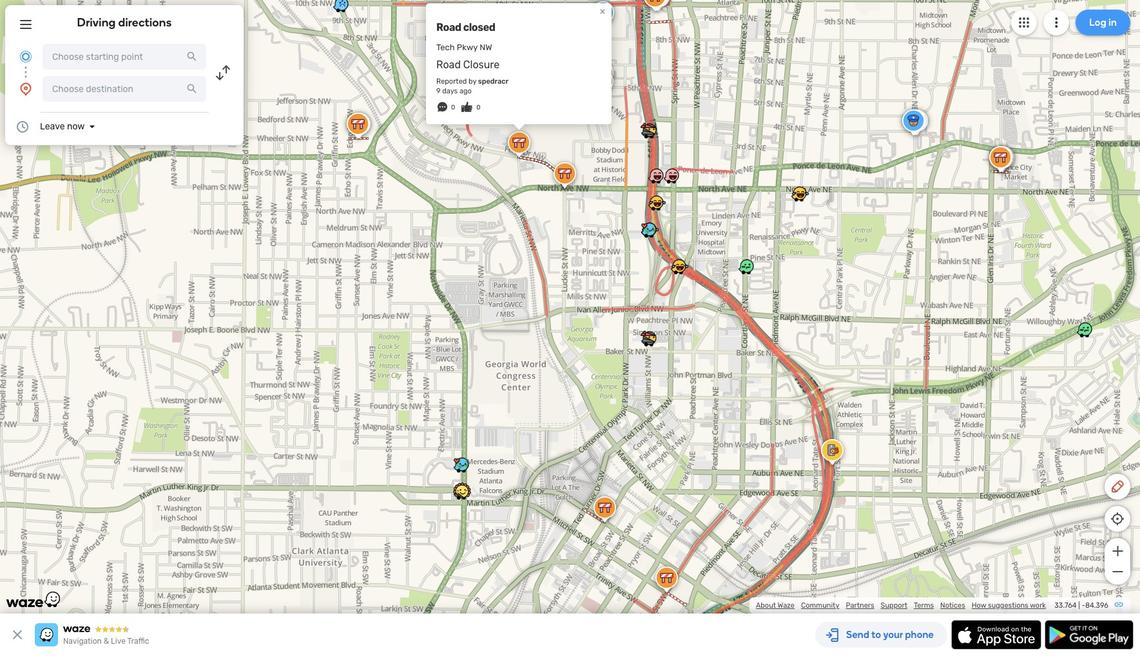 Task type: locate. For each thing, give the bounding box(es) containing it.
road inside road closure reported by spedracr 9 days ago
[[436, 59, 461, 71]]

nw
[[480, 42, 492, 52]]

33.764
[[1055, 602, 1077, 611]]

0 down days
[[451, 104, 455, 112]]

0
[[451, 104, 455, 112], [477, 104, 481, 112]]

traffic
[[127, 638, 149, 647]]

×
[[600, 5, 606, 17]]

tech
[[436, 42, 455, 52]]

Choose starting point text field
[[43, 44, 206, 70]]

suggestions
[[988, 602, 1029, 611]]

road up the tech
[[436, 21, 461, 33]]

2 road from the top
[[436, 59, 461, 71]]

live
[[111, 638, 126, 647]]

terms
[[914, 602, 934, 611]]

about
[[756, 602, 776, 611]]

about waze link
[[756, 602, 795, 611]]

0 vertical spatial road
[[436, 21, 461, 33]]

how
[[972, 602, 987, 611]]

leave
[[40, 121, 65, 132]]

|
[[1079, 602, 1080, 611]]

Choose destination text field
[[43, 76, 206, 102]]

1 vertical spatial road
[[436, 59, 461, 71]]

0 down spedracr in the left of the page
[[477, 104, 481, 112]]

partners
[[846, 602, 875, 611]]

1 road from the top
[[436, 21, 461, 33]]

leave now
[[40, 121, 85, 132]]

closed
[[463, 21, 495, 33]]

ago
[[460, 87, 472, 95]]

0 horizontal spatial 0
[[451, 104, 455, 112]]

by
[[469, 77, 477, 86]]

road up reported
[[436, 59, 461, 71]]

pkwy
[[457, 42, 478, 52]]

now
[[67, 121, 85, 132]]

1 0 from the left
[[451, 104, 455, 112]]

zoom in image
[[1110, 544, 1126, 560]]

1 horizontal spatial 0
[[477, 104, 481, 112]]

driving
[[77, 15, 116, 30]]

road
[[436, 21, 461, 33], [436, 59, 461, 71]]

link image
[[1114, 600, 1124, 611]]

2 0 from the left
[[477, 104, 481, 112]]

road for road closure reported by spedracr 9 days ago
[[436, 59, 461, 71]]

road closed
[[436, 21, 495, 33]]

days
[[442, 87, 458, 95]]



Task type: vqa. For each thing, say whether or not it's contained in the screenshot.
clock icon at the left
yes



Task type: describe. For each thing, give the bounding box(es) containing it.
-
[[1082, 602, 1086, 611]]

waze
[[778, 602, 795, 611]]

9
[[436, 87, 441, 95]]

support
[[881, 602, 908, 611]]

84.396
[[1086, 602, 1109, 611]]

notices link
[[941, 602, 966, 611]]

&
[[104, 638, 109, 647]]

x image
[[10, 628, 25, 643]]

notices
[[941, 602, 966, 611]]

community link
[[801, 602, 840, 611]]

navigation
[[63, 638, 102, 647]]

33.764 | -84.396
[[1055, 602, 1109, 611]]

about waze community partners support terms notices how suggestions work
[[756, 602, 1046, 611]]

tech pkwy nw
[[436, 42, 492, 52]]

road for road closed
[[436, 21, 461, 33]]

community
[[801, 602, 840, 611]]

location image
[[18, 81, 34, 97]]

× link
[[597, 5, 609, 17]]

current location image
[[18, 49, 34, 64]]

reported
[[436, 77, 467, 86]]

navigation & live traffic
[[63, 638, 149, 647]]

clock image
[[15, 119, 30, 135]]

closure
[[463, 59, 500, 71]]

how suggestions work link
[[972, 602, 1046, 611]]

driving directions
[[77, 15, 172, 30]]

pencil image
[[1110, 480, 1126, 495]]

terms link
[[914, 602, 934, 611]]

spedracr
[[478, 77, 509, 86]]

directions
[[118, 15, 172, 30]]

work
[[1030, 602, 1046, 611]]

zoom out image
[[1110, 565, 1126, 580]]

partners link
[[846, 602, 875, 611]]

support link
[[881, 602, 908, 611]]

road closure reported by spedracr 9 days ago
[[436, 59, 509, 95]]



